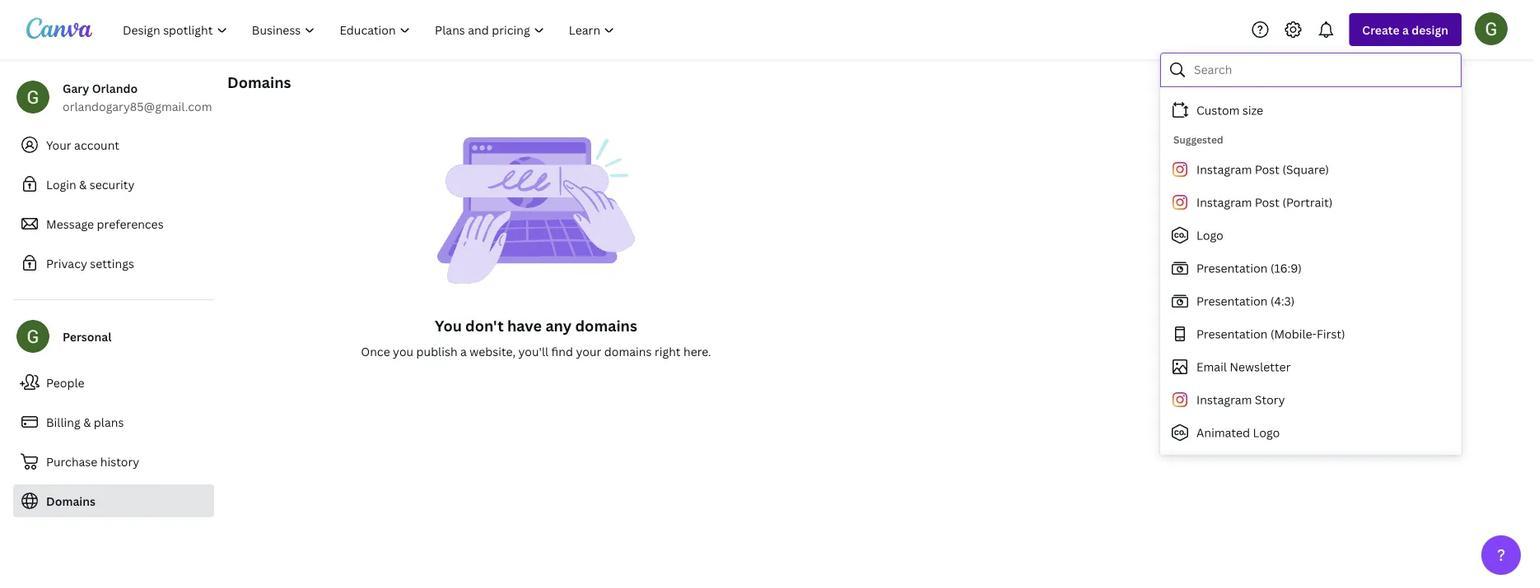 Task type: vqa. For each thing, say whether or not it's contained in the screenshot.
"Gary Orlando" icon
yes



Task type: locate. For each thing, give the bounding box(es) containing it.
2 presentation from the top
[[1197, 294, 1268, 309]]

design
[[1412, 22, 1449, 37]]

2 instagram from the top
[[1197, 195, 1252, 210]]

presentation
[[1197, 261, 1268, 276], [1197, 294, 1268, 309], [1197, 327, 1268, 342]]

presentation up 'presentation (4:3)' at the right of page
[[1197, 261, 1268, 276]]

presentation down presentation (16:9)
[[1197, 294, 1268, 309]]

login
[[46, 177, 76, 192]]

domains up your
[[575, 316, 637, 336]]

0 vertical spatial post
[[1255, 162, 1280, 178]]

message
[[46, 216, 94, 232]]

people link
[[13, 367, 214, 399]]

logo up presentation (16:9)
[[1197, 228, 1224, 243]]

billing & plans
[[46, 415, 124, 430]]

history
[[100, 454, 139, 470]]

logo
[[1197, 228, 1224, 243], [1253, 425, 1280, 441]]

you'll
[[519, 344, 549, 360]]

a right the "publish"
[[460, 344, 467, 360]]

any
[[546, 316, 572, 336]]

account
[[74, 137, 119, 153]]

domains link
[[13, 485, 214, 518]]

instagram down suggested
[[1197, 162, 1252, 178]]

presentation for presentation (mobile-first)
[[1197, 327, 1268, 342]]

instagram
[[1197, 162, 1252, 178], [1197, 195, 1252, 210], [1197, 392, 1252, 408]]

gary orlando image
[[1475, 12, 1508, 45]]

& right login
[[79, 177, 87, 192]]

a left design
[[1403, 22, 1409, 37]]

create a design button
[[1350, 13, 1462, 46]]

(portrait)
[[1283, 195, 1333, 210]]

(16:9)
[[1271, 261, 1302, 276]]

billing
[[46, 415, 80, 430]]

presentation up email newsletter
[[1197, 327, 1268, 342]]

& left plans
[[83, 415, 91, 430]]

custom size
[[1197, 103, 1264, 118]]

publish
[[416, 344, 458, 360]]

1 instagram from the top
[[1197, 162, 1252, 178]]

a
[[1403, 22, 1409, 37], [460, 344, 467, 360]]

1 vertical spatial post
[[1255, 195, 1280, 210]]

0 horizontal spatial a
[[460, 344, 467, 360]]

& for billing
[[83, 415, 91, 430]]

don't
[[465, 316, 504, 336]]

2 post from the top
[[1255, 195, 1280, 210]]

domains
[[227, 72, 291, 92], [46, 494, 96, 509]]

presentation (16:9) link
[[1161, 252, 1455, 285]]

instagram story link
[[1161, 384, 1455, 417]]

1 horizontal spatial domains
[[227, 72, 291, 92]]

2 vertical spatial instagram
[[1197, 392, 1252, 408]]

1 vertical spatial a
[[460, 344, 467, 360]]

logo down the story
[[1253, 425, 1280, 441]]

0 vertical spatial logo
[[1197, 228, 1224, 243]]

presentation inside presentation (mobile-first) link
[[1197, 327, 1268, 342]]

your
[[576, 344, 602, 360]]

purchase history link
[[13, 446, 214, 479]]

custom size button
[[1161, 94, 1455, 127]]

1 presentation from the top
[[1197, 261, 1268, 276]]

post down "instagram post (square)"
[[1255, 195, 1280, 210]]

post for (square)
[[1255, 162, 1280, 178]]

domains right your
[[604, 344, 652, 360]]

1 vertical spatial logo
[[1253, 425, 1280, 441]]

& for login
[[79, 177, 87, 192]]

0 vertical spatial &
[[79, 177, 87, 192]]

website,
[[470, 344, 516, 360]]

1 vertical spatial domains
[[46, 494, 96, 509]]

privacy
[[46, 256, 87, 271]]

your account link
[[13, 128, 214, 161]]

instagram up "animated" at the right bottom
[[1197, 392, 1252, 408]]

presentation for presentation (4:3)
[[1197, 294, 1268, 309]]

create a design
[[1363, 22, 1449, 37]]

create
[[1363, 22, 1400, 37]]

0 vertical spatial presentation
[[1197, 261, 1268, 276]]

instagram post (portrait) link
[[1161, 186, 1455, 219]]

your
[[46, 137, 71, 153]]

(mobile-
[[1271, 327, 1317, 342]]

1 horizontal spatial a
[[1403, 22, 1409, 37]]

newsletter
[[1230, 360, 1291, 375]]

0 horizontal spatial domains
[[46, 494, 96, 509]]

suggested
[[1174, 133, 1224, 147]]

1 post from the top
[[1255, 162, 1280, 178]]

purchase
[[46, 454, 98, 470]]

presentation inside presentation (16:9) link
[[1197, 261, 1268, 276]]

security
[[90, 177, 135, 192]]

0 horizontal spatial logo
[[1197, 228, 1224, 243]]

1 horizontal spatial logo
[[1253, 425, 1280, 441]]

1 vertical spatial domains
[[604, 344, 652, 360]]

a inside you don't have any domains once you publish a website, you'll find your domains right here.
[[460, 344, 467, 360]]

instagram post (square)
[[1197, 162, 1330, 178]]

message preferences
[[46, 216, 164, 232]]

3 presentation from the top
[[1197, 327, 1268, 342]]

instagram post (portrait)
[[1197, 195, 1333, 210]]

1 vertical spatial &
[[83, 415, 91, 430]]

2 vertical spatial presentation
[[1197, 327, 1268, 342]]

presentation (16:9)
[[1197, 261, 1302, 276]]

0 vertical spatial instagram
[[1197, 162, 1252, 178]]

3 instagram from the top
[[1197, 392, 1252, 408]]

1 vertical spatial presentation
[[1197, 294, 1268, 309]]

presentation (4:3)
[[1197, 294, 1295, 309]]

post up instagram post (portrait)
[[1255, 162, 1280, 178]]

0 vertical spatial a
[[1403, 22, 1409, 37]]

presentation inside presentation (4:3) link
[[1197, 294, 1268, 309]]

orlando
[[92, 80, 138, 96]]

instagram down "instagram post (square)"
[[1197, 195, 1252, 210]]

&
[[79, 177, 87, 192], [83, 415, 91, 430]]

post for (portrait)
[[1255, 195, 1280, 210]]

post
[[1255, 162, 1280, 178], [1255, 195, 1280, 210]]

email newsletter link
[[1161, 351, 1455, 384]]

1 vertical spatial instagram
[[1197, 195, 1252, 210]]

animated logo
[[1197, 425, 1280, 441]]

here.
[[684, 344, 712, 360]]

custom
[[1197, 103, 1240, 118]]

domains
[[575, 316, 637, 336], [604, 344, 652, 360]]



Task type: describe. For each thing, give the bounding box(es) containing it.
once
[[361, 344, 390, 360]]

(square)
[[1283, 162, 1330, 178]]

presentation (mobile-first) link
[[1161, 318, 1455, 351]]

presentation for presentation (16:9)
[[1197, 261, 1268, 276]]

orlandogary85@gmail.com
[[63, 98, 212, 114]]

billing & plans link
[[13, 406, 214, 439]]

presentation (4:3) link
[[1161, 285, 1455, 318]]

people
[[46, 375, 84, 391]]

animated logo link
[[1161, 417, 1455, 450]]

you don't have any domains once you publish a website, you'll find your domains right here.
[[361, 316, 712, 360]]

presentation (mobile-first)
[[1197, 327, 1346, 342]]

instagram for instagram post (square)
[[1197, 162, 1252, 178]]

instagram for instagram post (portrait)
[[1197, 195, 1252, 210]]

gary orlando orlandogary85@gmail.com
[[63, 80, 212, 114]]

0 vertical spatial domains
[[227, 72, 291, 92]]

plans
[[94, 415, 124, 430]]

email
[[1197, 360, 1227, 375]]

have
[[507, 316, 542, 336]]

instagram post (square) link
[[1161, 153, 1455, 186]]

gary
[[63, 80, 89, 96]]

privacy settings link
[[13, 247, 214, 280]]

login & security link
[[13, 168, 214, 201]]

you
[[393, 344, 414, 360]]

your account
[[46, 137, 119, 153]]

logo link
[[1161, 219, 1455, 252]]

right
[[655, 344, 681, 360]]

instagram story
[[1197, 392, 1285, 408]]

Search search field
[[1194, 54, 1451, 86]]

0 vertical spatial domains
[[575, 316, 637, 336]]

settings
[[90, 256, 134, 271]]

instagram for instagram story
[[1197, 392, 1252, 408]]

you
[[435, 316, 462, 336]]

privacy settings
[[46, 256, 134, 271]]

animated
[[1197, 425, 1250, 441]]

preferences
[[97, 216, 164, 232]]

find
[[552, 344, 573, 360]]

a inside dropdown button
[[1403, 22, 1409, 37]]

story
[[1255, 392, 1285, 408]]

size
[[1243, 103, 1264, 118]]

top level navigation element
[[112, 13, 629, 46]]

(4:3)
[[1271, 294, 1295, 309]]

email newsletter
[[1197, 360, 1291, 375]]

message preferences link
[[13, 208, 214, 241]]

purchase history
[[46, 454, 139, 470]]

personal
[[63, 329, 112, 345]]

first)
[[1317, 327, 1346, 342]]

login & security
[[46, 177, 135, 192]]



